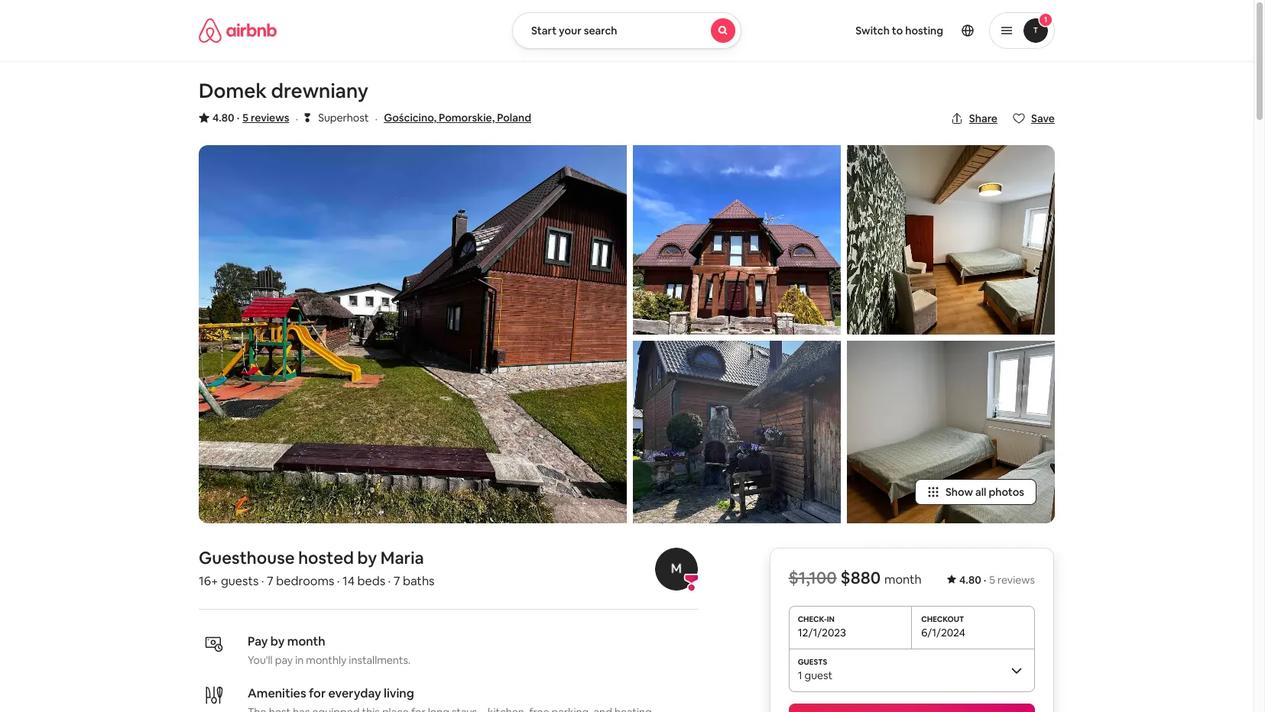 Task type: locate. For each thing, give the bounding box(es) containing it.
1 vertical spatial 1
[[798, 669, 802, 683]]

month
[[884, 572, 922, 588], [287, 634, 325, 650]]

1 horizontal spatial 5
[[989, 573, 995, 587]]

5
[[242, 111, 248, 125], [989, 573, 995, 587]]

gościcino, pomorskie, poland button
[[384, 109, 531, 127]]

superhost
[[318, 111, 369, 125]]

1 vertical spatial 5
[[989, 573, 995, 587]]

4.80 down domek
[[212, 111, 234, 125]]

in
[[295, 654, 304, 667]]

hosting
[[905, 24, 943, 37]]

1 horizontal spatial month
[[884, 572, 922, 588]]

domek drewniany image 1 image
[[199, 145, 627, 524]]

maria is a superhost. learn more about maria. image
[[655, 548, 698, 591], [655, 548, 698, 591]]

Start your search search field
[[512, 12, 741, 49]]

start your search button
[[512, 12, 741, 49]]

$1,100 $880 month
[[789, 567, 922, 589]]

4.80 · 5 reviews down domek
[[212, 111, 289, 125]]

you'll
[[248, 654, 273, 667]]

0 vertical spatial month
[[884, 572, 922, 588]]

1 for 1 guest
[[798, 669, 802, 683]]

$1,100
[[789, 567, 837, 589]]

guests
[[221, 573, 259, 589]]

7 right guests
[[267, 573, 273, 589]]

poland
[[497, 111, 531, 125]]

month right $880
[[884, 572, 922, 588]]

0 vertical spatial 4.80 · 5 reviews
[[212, 111, 289, 125]]

pomorskie,
[[439, 111, 495, 125]]

bedrooms
[[276, 573, 334, 589]]

guest
[[805, 669, 833, 683]]

2 7 from the left
[[394, 573, 400, 589]]

hosted
[[298, 547, 354, 569]]

profile element
[[760, 0, 1055, 61]]

month up in on the left bottom
[[287, 634, 325, 650]]

all
[[975, 486, 986, 499]]

1 horizontal spatial 7
[[394, 573, 400, 589]]

0 horizontal spatial 4.80 · 5 reviews
[[212, 111, 289, 125]]

1 horizontal spatial 4.80 · 5 reviews
[[959, 573, 1035, 587]]

1 horizontal spatial reviews
[[998, 573, 1035, 587]]

everyday
[[328, 686, 381, 702]]

domek drewniany
[[199, 78, 368, 104]]

for
[[309, 686, 326, 702]]

4.80 · 5 reviews up 6/1/2024
[[959, 573, 1035, 587]]

month inside $1,100 $880 month
[[884, 572, 922, 588]]

0 vertical spatial 5
[[242, 111, 248, 125]]

0 horizontal spatial 1
[[798, 669, 802, 683]]

16+
[[199, 573, 218, 589]]

show
[[945, 486, 973, 499]]

start
[[531, 24, 557, 37]]

1 vertical spatial month
[[287, 634, 325, 650]]

0 horizontal spatial 5
[[242, 111, 248, 125]]

0 horizontal spatial 7
[[267, 573, 273, 589]]

0 horizontal spatial 4.80
[[212, 111, 234, 125]]

show all photos button
[[915, 479, 1036, 505]]

pay
[[248, 634, 268, 650]]

7 left 'baths'
[[394, 573, 400, 589]]

7
[[267, 573, 273, 589], [394, 573, 400, 589]]

amenities for everyday living
[[248, 686, 414, 702]]

0 horizontal spatial month
[[287, 634, 325, 650]]

month inside pay by month you'll pay in monthly installments.
[[287, 634, 325, 650]]

1 vertical spatial reviews
[[998, 573, 1035, 587]]

4.80 · 5 reviews
[[212, 111, 289, 125], [959, 573, 1035, 587]]

save
[[1031, 112, 1055, 125]]

0 vertical spatial 1
[[1044, 15, 1047, 24]]

beds
[[357, 573, 385, 589]]

1 horizontal spatial 4.80
[[959, 573, 981, 587]]

12/1/2023
[[798, 626, 846, 640]]

1 horizontal spatial 1
[[1044, 15, 1047, 24]]

reviews
[[251, 111, 289, 125], [998, 573, 1035, 587]]

0 vertical spatial reviews
[[251, 111, 289, 125]]

4.80 up 6/1/2024
[[959, 573, 981, 587]]

1 7 from the left
[[267, 573, 273, 589]]

1
[[1044, 15, 1047, 24], [798, 669, 802, 683]]

switch to hosting
[[856, 24, 943, 37]]

4.80
[[212, 111, 234, 125], [959, 573, 981, 587]]

·
[[237, 111, 239, 125], [295, 111, 298, 127], [375, 111, 378, 127], [261, 573, 264, 589], [337, 573, 340, 589], [388, 573, 391, 589], [984, 573, 986, 587]]

1 inside profile element
[[1044, 15, 1047, 24]]

photos
[[989, 486, 1024, 499]]



Task type: describe. For each thing, give the bounding box(es) containing it.
by
[[270, 634, 285, 650]]

1 for 1
[[1044, 15, 1047, 24]]

domek drewniany image 5 image
[[847, 341, 1055, 524]]

month for by
[[287, 634, 325, 650]]

drewniany
[[271, 78, 368, 104]]

switch to hosting link
[[846, 15, 952, 47]]

save button
[[1007, 105, 1061, 131]]

monthly
[[306, 654, 347, 667]]

$880
[[840, 567, 881, 589]]

guesthouse hosted by maria 16+ guests · 7 bedrooms · 14 beds · 7 baths
[[199, 547, 435, 589]]

pay by month you'll pay in monthly installments.
[[248, 634, 411, 667]]

start your search
[[531, 24, 617, 37]]

month for $880
[[884, 572, 922, 588]]

󰀃
[[304, 110, 310, 125]]

installments.
[[349, 654, 411, 667]]

living
[[384, 686, 414, 702]]

1 guest
[[798, 669, 833, 683]]

show all photos
[[945, 486, 1024, 499]]

by maria
[[357, 547, 424, 569]]

share button
[[945, 105, 1004, 131]]

pay
[[275, 654, 293, 667]]

0 vertical spatial 4.80
[[212, 111, 234, 125]]

1 guest button
[[789, 649, 1035, 692]]

your
[[559, 24, 581, 37]]

1 button
[[989, 12, 1055, 49]]

· gościcino, pomorskie, poland
[[375, 111, 531, 127]]

5 reviews button
[[242, 110, 289, 125]]

share
[[969, 112, 997, 125]]

switch
[[856, 24, 890, 37]]

gościcino,
[[384, 111, 437, 125]]

domek drewniany image 4 image
[[847, 145, 1055, 334]]

domek
[[199, 78, 267, 104]]

search
[[584, 24, 617, 37]]

0 horizontal spatial reviews
[[251, 111, 289, 125]]

domek drewniany image 2 image
[[633, 145, 841, 334]]

amenities
[[248, 686, 306, 702]]

6/1/2024
[[921, 626, 965, 640]]

1 vertical spatial 4.80 · 5 reviews
[[959, 573, 1035, 587]]

baths
[[403, 573, 435, 589]]

14
[[342, 573, 355, 589]]

domek drewniany image 3 image
[[633, 341, 841, 524]]

1 vertical spatial 4.80
[[959, 573, 981, 587]]

guesthouse
[[199, 547, 295, 569]]

to
[[892, 24, 903, 37]]



Task type: vqa. For each thing, say whether or not it's contained in the screenshot.
rightmost 4.80
yes



